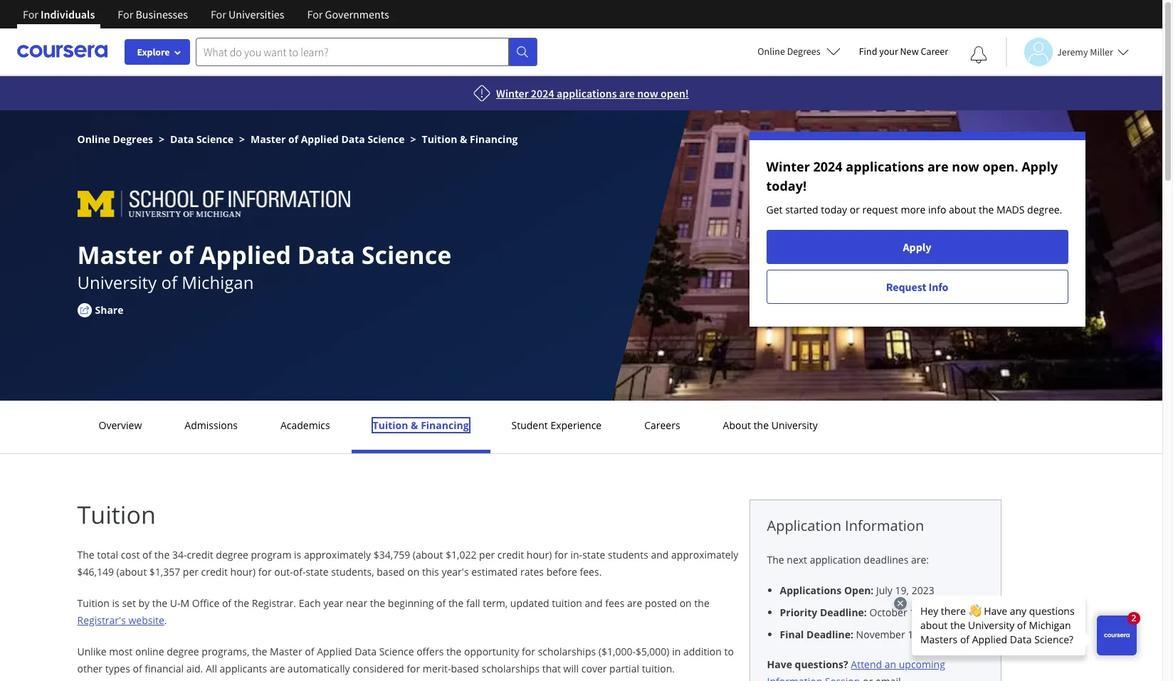 Task type: locate. For each thing, give the bounding box(es) containing it.
1 horizontal spatial and
[[651, 548, 669, 562]]

students,
[[331, 566, 374, 579]]

list
[[773, 583, 984, 642]]

2 vertical spatial applied
[[317, 645, 352, 659]]

1 horizontal spatial apply
[[1022, 158, 1058, 175]]

2 > from the left
[[239, 132, 245, 146]]

july
[[877, 584, 893, 598]]

for left universities
[[211, 7, 226, 21]]

0 horizontal spatial online
[[77, 132, 110, 146]]

are left open!
[[619, 86, 635, 100]]

2024 for winter 2024 applications are now open. apply today!
[[814, 158, 843, 175]]

2 vertical spatial 2023
[[925, 628, 948, 642]]

0 vertical spatial university
[[77, 271, 157, 294]]

science inside master of applied data science university of michigan
[[362, 239, 452, 271]]

applications
[[557, 86, 617, 100], [846, 158, 925, 175]]

master right data science link
[[251, 132, 286, 146]]

hour) up rates
[[527, 548, 552, 562]]

1 vertical spatial degrees
[[113, 132, 153, 146]]

degree.
[[1028, 203, 1063, 217]]

and left fees
[[585, 597, 603, 610]]

$1,357
[[149, 566, 180, 579]]

0 vertical spatial &
[[460, 132, 468, 146]]

1,
[[910, 606, 919, 620]]

1 horizontal spatial approximately
[[672, 548, 739, 562]]

are right applicants
[[270, 662, 285, 676]]

are right fees
[[627, 597, 643, 610]]

1 horizontal spatial 2024
[[814, 158, 843, 175]]

career
[[921, 45, 949, 58]]

show notifications image
[[971, 46, 988, 63]]

0 horizontal spatial and
[[585, 597, 603, 610]]

information down have questions?
[[767, 675, 823, 682]]

for governments
[[307, 7, 389, 21]]

get started today or request more info about the mads degree.
[[767, 203, 1063, 217]]

degrees left data science link
[[113, 132, 153, 146]]

0 horizontal spatial applications
[[557, 86, 617, 100]]

approximately up posted
[[672, 548, 739, 562]]

degree left program
[[216, 548, 248, 562]]

($1,000-
[[599, 645, 636, 659]]

and inside the total cost of the 34-credit degree program is approximately $34,759 (about $1,022 per credit hour) for in-state students and approximately $46,149 (about $1,357 per credit hour) for out-of-state students, based on this year's estimated rates before fees.
[[651, 548, 669, 562]]

for left businesses
[[118, 7, 133, 21]]

unlike most online degree programs, the master of applied data science offers the opportunity for scholarships ($1,000-$5,000) in addition to other types of financial aid. all applicants are automatically considered for merit-based scholarships that will cover partial tuition.
[[77, 645, 734, 676]]

1 horizontal spatial now
[[952, 158, 980, 175]]

online inside dropdown button
[[758, 45, 786, 58]]

all
[[206, 662, 217, 676]]

based down $34,759
[[377, 566, 405, 579]]

0 vertical spatial applications
[[557, 86, 617, 100]]

considered
[[353, 662, 404, 676]]

explore button
[[125, 39, 190, 65]]

1 for from the left
[[23, 7, 38, 21]]

list item down october
[[780, 627, 984, 642]]

0 vertical spatial per
[[479, 548, 495, 562]]

information
[[845, 516, 925, 536], [767, 675, 823, 682]]

1 horizontal spatial online
[[758, 45, 786, 58]]

0 vertical spatial now
[[638, 86, 659, 100]]

winter inside winter 2024 applications are now open. apply today!
[[767, 158, 810, 175]]

1 vertical spatial information
[[767, 675, 823, 682]]

based inside the total cost of the 34-credit degree program is approximately $34,759 (about $1,022 per credit hour) for in-state students and approximately $46,149 (about $1,357 per credit hour) for out-of-state students, based on this year's estimated rates before fees.
[[377, 566, 405, 579]]

now inside winter 2024 applications are now open. apply today!
[[952, 158, 980, 175]]

0 horizontal spatial university
[[77, 271, 157, 294]]

the inside the total cost of the 34-credit degree program is approximately $34,759 (about $1,022 per credit hour) for in-state students and approximately $46,149 (about $1,357 per credit hour) for out-of-state students, based on this year's estimated rates before fees.
[[77, 548, 95, 562]]

0 horizontal spatial approximately
[[304, 548, 371, 562]]

and
[[651, 548, 669, 562], [585, 597, 603, 610]]

michigan
[[182, 271, 254, 294]]

1 vertical spatial online
[[77, 132, 110, 146]]

master for degree
[[270, 645, 302, 659]]

1 vertical spatial list item
[[780, 605, 984, 620]]

degree up aid.
[[167, 645, 199, 659]]

approximately up students,
[[304, 548, 371, 562]]

apply right open.
[[1022, 158, 1058, 175]]

1 list item from the top
[[780, 583, 984, 598]]

1 vertical spatial master
[[77, 239, 163, 271]]

1 vertical spatial winter
[[767, 158, 810, 175]]

0 horizontal spatial information
[[767, 675, 823, 682]]

on right posted
[[680, 597, 692, 610]]

2 list item from the top
[[780, 605, 984, 620]]

1 vertical spatial based
[[451, 662, 479, 676]]

are inside unlike most online degree programs, the master of applied data science offers the opportunity for scholarships ($1,000-$5,000) in addition to other types of financial aid. all applicants are automatically considered for merit-based scholarships that will cover partial tuition.
[[270, 662, 285, 676]]

1 horizontal spatial winter
[[767, 158, 810, 175]]

1 horizontal spatial degrees
[[788, 45, 821, 58]]

1 vertical spatial degree
[[167, 645, 199, 659]]

1 vertical spatial deadline:
[[807, 628, 854, 642]]

1 horizontal spatial financing
[[470, 132, 518, 146]]

degrees inside dropdown button
[[788, 45, 821, 58]]

university right about
[[772, 419, 818, 432]]

1 vertical spatial financing
[[421, 419, 469, 432]]

0 vertical spatial based
[[377, 566, 405, 579]]

1 horizontal spatial based
[[451, 662, 479, 676]]

0 horizontal spatial 2024
[[531, 86, 555, 100]]

1 horizontal spatial degree
[[216, 548, 248, 562]]

winter 2024 applications are now open!
[[497, 86, 689, 100]]

apply down get started today or request more info about the mads degree.
[[904, 240, 932, 254]]

2023 for priority deadline: october 1, 2023
[[921, 606, 944, 620]]

online for online degrees
[[758, 45, 786, 58]]

university up share button
[[77, 271, 157, 294]]

explore
[[137, 46, 170, 58]]

0 vertical spatial (about
[[413, 548, 443, 562]]

near
[[346, 597, 368, 610]]

is up 'of-'
[[294, 548, 301, 562]]

for
[[555, 548, 568, 562], [258, 566, 272, 579], [522, 645, 536, 659], [407, 662, 420, 676]]

0 vertical spatial list item
[[780, 583, 984, 598]]

0 horizontal spatial on
[[408, 566, 420, 579]]

now for open.
[[952, 158, 980, 175]]

list item containing final deadline:
[[780, 627, 984, 642]]

34-
[[172, 548, 187, 562]]

approximately
[[304, 548, 371, 562], [672, 548, 739, 562]]

0 horizontal spatial now
[[638, 86, 659, 100]]

0 horizontal spatial degree
[[167, 645, 199, 659]]

are up info on the top right of page
[[928, 158, 949, 175]]

(about up this
[[413, 548, 443, 562]]

state up the each
[[306, 566, 329, 579]]

based down opportunity at left bottom
[[451, 662, 479, 676]]

1 horizontal spatial state
[[583, 548, 606, 562]]

deadline: down applications open: july 19, 2023
[[820, 606, 867, 620]]

careers link
[[640, 419, 685, 432]]

0 vertical spatial online
[[758, 45, 786, 58]]

1 vertical spatial 2024
[[814, 158, 843, 175]]

0 horizontal spatial (about
[[117, 566, 147, 579]]

merit-
[[423, 662, 451, 676]]

1 vertical spatial per
[[183, 566, 199, 579]]

on inside the total cost of the 34-credit degree program is approximately $34,759 (about $1,022 per credit hour) for in-state students and approximately $46,149 (about $1,357 per credit hour) for out-of-state students, based on this year's estimated rates before fees.
[[408, 566, 420, 579]]

2023 for applications open: july 19, 2023
[[912, 584, 935, 598]]

3 for from the left
[[211, 7, 226, 21]]

the
[[77, 548, 95, 562], [767, 553, 785, 567]]

2 vertical spatial list item
[[780, 627, 984, 642]]

student
[[512, 419, 548, 432]]

0 vertical spatial 2023
[[912, 584, 935, 598]]

master inside unlike most online degree programs, the master of applied data science offers the opportunity for scholarships ($1,000-$5,000) in addition to other types of financial aid. all applicants are automatically considered for merit-based scholarships that will cover partial tuition.
[[270, 645, 302, 659]]

the total cost of the 34-credit degree program is approximately $34,759 (about $1,022 per credit hour) for in-state students and approximately $46,149 (about $1,357 per credit hour) for out-of-state students, based on this year's estimated rates before fees.
[[77, 548, 739, 579]]

0 horizontal spatial degrees
[[113, 132, 153, 146]]

per down 34-
[[183, 566, 199, 579]]

the up $46,149
[[77, 548, 95, 562]]

for
[[23, 7, 38, 21], [118, 7, 133, 21], [211, 7, 226, 21], [307, 7, 323, 21]]

2024 inside winter 2024 applications are now open. apply today!
[[814, 158, 843, 175]]

0 horizontal spatial is
[[112, 597, 120, 610]]

year's
[[442, 566, 469, 579]]

fees.
[[580, 566, 602, 579]]

coursera image
[[17, 40, 108, 63]]

1 vertical spatial apply
[[904, 240, 932, 254]]

2 horizontal spatial >
[[411, 132, 416, 146]]

degrees left the find
[[788, 45, 821, 58]]

1 vertical spatial 2023
[[921, 606, 944, 620]]

0 horizontal spatial apply
[[904, 240, 932, 254]]

get
[[767, 203, 783, 217]]

final deadline: november 15, 2023
[[780, 628, 948, 642]]

and right students
[[651, 548, 669, 562]]

1 horizontal spatial is
[[294, 548, 301, 562]]

1 vertical spatial applied
[[200, 239, 291, 271]]

on left this
[[408, 566, 420, 579]]

request info button
[[767, 270, 1069, 304]]

for left governments
[[307, 7, 323, 21]]

(about down cost
[[117, 566, 147, 579]]

admissions
[[185, 419, 238, 432]]

1 horizontal spatial university
[[772, 419, 818, 432]]

1 horizontal spatial hour)
[[527, 548, 552, 562]]

tuition inside tuition is set by the u-m office of the registrar. each year near the beginning of the fall term, updated tuition and fees are posted on the registrar's website .
[[77, 597, 110, 610]]

hour) down program
[[230, 566, 256, 579]]

financing
[[470, 132, 518, 146], [421, 419, 469, 432]]

&
[[460, 132, 468, 146], [411, 419, 418, 432]]

2023 right 19,
[[912, 584, 935, 598]]

apply
[[1022, 158, 1058, 175], [904, 240, 932, 254]]

list item containing priority deadline:
[[780, 605, 984, 620]]

mads
[[997, 203, 1025, 217]]

data science link
[[170, 132, 234, 146]]

1 vertical spatial university
[[772, 419, 818, 432]]

credit
[[187, 548, 213, 562], [498, 548, 524, 562], [201, 566, 228, 579]]

addition
[[684, 645, 722, 659]]

tuition & financing
[[373, 419, 469, 432]]

scholarships up will
[[538, 645, 596, 659]]

1 horizontal spatial per
[[479, 548, 495, 562]]

program
[[251, 548, 292, 562]]

on
[[408, 566, 420, 579], [680, 597, 692, 610]]

term,
[[483, 597, 508, 610]]

>
[[159, 132, 164, 146], [239, 132, 245, 146], [411, 132, 416, 146]]

master up share button
[[77, 239, 163, 271]]

list item up november
[[780, 605, 984, 620]]

per up estimated
[[479, 548, 495, 562]]

2 vertical spatial master
[[270, 645, 302, 659]]

1 horizontal spatial >
[[239, 132, 245, 146]]

0 vertical spatial master
[[251, 132, 286, 146]]

updated
[[511, 597, 550, 610]]

based
[[377, 566, 405, 579], [451, 662, 479, 676]]

list item up october
[[780, 583, 984, 598]]

total
[[97, 548, 118, 562]]

online degrees
[[758, 45, 821, 58]]

applications inside winter 2024 applications are now open. apply today!
[[846, 158, 925, 175]]

0 vertical spatial degrees
[[788, 45, 821, 58]]

application
[[767, 516, 842, 536]]

0 vertical spatial apply
[[1022, 158, 1058, 175]]

open!
[[661, 86, 689, 100]]

deadline:
[[820, 606, 867, 620], [807, 628, 854, 642]]

0 vertical spatial on
[[408, 566, 420, 579]]

for for governments
[[307, 7, 323, 21]]

degrees for online degrees > data science > master of applied data science > tuition & financing
[[113, 132, 153, 146]]

fees
[[606, 597, 625, 610]]

for left in-
[[555, 548, 568, 562]]

0 vertical spatial is
[[294, 548, 301, 562]]

for businesses
[[118, 7, 188, 21]]

0 vertical spatial information
[[845, 516, 925, 536]]

scholarships down opportunity at left bottom
[[482, 662, 540, 676]]

applications open: july 19, 2023
[[780, 584, 935, 598]]

started
[[786, 203, 819, 217]]

now left open.
[[952, 158, 980, 175]]

request
[[863, 203, 899, 217]]

2023 right 1,
[[921, 606, 944, 620]]

0 horizontal spatial hour)
[[230, 566, 256, 579]]

0 vertical spatial 2024
[[531, 86, 555, 100]]

1 vertical spatial on
[[680, 597, 692, 610]]

0 vertical spatial winter
[[497, 86, 529, 100]]

4 for from the left
[[307, 7, 323, 21]]

1 vertical spatial hour)
[[230, 566, 256, 579]]

master up the automatically
[[270, 645, 302, 659]]

applications for open!
[[557, 86, 617, 100]]

jeremy
[[1058, 45, 1089, 58]]

is inside tuition is set by the u-m office of the registrar. each year near the beginning of the fall term, updated tuition and fees are posted on the registrar's website .
[[112, 597, 120, 610]]

estimated
[[472, 566, 518, 579]]

1 vertical spatial and
[[585, 597, 603, 610]]

website
[[129, 614, 164, 627]]

3 list item from the top
[[780, 627, 984, 642]]

1 vertical spatial (about
[[117, 566, 147, 579]]

now left open!
[[638, 86, 659, 100]]

will
[[564, 662, 579, 676]]

tuition for tuition
[[77, 499, 156, 531]]

1 horizontal spatial (about
[[413, 548, 443, 562]]

information up deadlines
[[845, 516, 925, 536]]

2 for from the left
[[118, 7, 133, 21]]

0 horizontal spatial financing
[[421, 419, 469, 432]]

aid.
[[186, 662, 203, 676]]

before
[[547, 566, 578, 579]]

overview link
[[94, 419, 146, 432]]

for left 'individuals'
[[23, 7, 38, 21]]

1 horizontal spatial on
[[680, 597, 692, 610]]

None search field
[[196, 37, 538, 66]]

deadlines
[[864, 553, 909, 567]]

list item
[[780, 583, 984, 598], [780, 605, 984, 620], [780, 627, 984, 642]]

list item containing applications open:
[[780, 583, 984, 598]]

1 vertical spatial now
[[952, 158, 980, 175]]

0 vertical spatial deadline:
[[820, 606, 867, 620]]

about the university link
[[719, 419, 823, 432]]

0 vertical spatial state
[[583, 548, 606, 562]]

final
[[780, 628, 804, 642]]

1 vertical spatial state
[[306, 566, 329, 579]]

1 horizontal spatial &
[[460, 132, 468, 146]]

applied for the
[[317, 645, 352, 659]]

individuals
[[41, 7, 95, 21]]

financial
[[145, 662, 184, 676]]

per
[[479, 548, 495, 562], [183, 566, 199, 579]]

winter
[[497, 86, 529, 100], [767, 158, 810, 175]]

0 horizontal spatial based
[[377, 566, 405, 579]]

2023 right 15,
[[925, 628, 948, 642]]

2024 for winter 2024 applications are now open!
[[531, 86, 555, 100]]

now for open!
[[638, 86, 659, 100]]

the inside the total cost of the 34-credit degree program is approximately $34,759 (about $1,022 per credit hour) for in-state students and approximately $46,149 (about $1,357 per credit hour) for out-of-state students, based on this year's estimated rates before fees.
[[154, 548, 170, 562]]

1 vertical spatial applications
[[846, 158, 925, 175]]

of inside the total cost of the 34-credit degree program is approximately $34,759 (about $1,022 per credit hour) for in-state students and approximately $46,149 (about $1,357 per credit hour) for out-of-state students, based on this year's estimated rates before fees.
[[142, 548, 152, 562]]

0 vertical spatial and
[[651, 548, 669, 562]]

the left next at the right of page
[[767, 553, 785, 567]]

deadline: for final deadline:
[[807, 628, 854, 642]]

and inside tuition is set by the u-m office of the registrar. each year near the beginning of the fall term, updated tuition and fees are posted on the registrar's website .
[[585, 597, 603, 610]]

1 vertical spatial is
[[112, 597, 120, 610]]

state up fees.
[[583, 548, 606, 562]]

applied inside unlike most online degree programs, the master of applied data science offers the opportunity for scholarships ($1,000-$5,000) in addition to other types of financial aid. all applicants are automatically considered for merit-based scholarships that will cover partial tuition.
[[317, 645, 352, 659]]

0 horizontal spatial winter
[[497, 86, 529, 100]]

deadline: up questions?
[[807, 628, 854, 642]]

application
[[810, 553, 862, 567]]

on inside tuition is set by the u-m office of the registrar. each year near the beginning of the fall term, updated tuition and fees are posted on the registrar's website .
[[680, 597, 692, 610]]

0 vertical spatial degree
[[216, 548, 248, 562]]

online
[[758, 45, 786, 58], [77, 132, 110, 146]]

15,
[[908, 628, 922, 642]]

state
[[583, 548, 606, 562], [306, 566, 329, 579]]

0 vertical spatial hour)
[[527, 548, 552, 562]]

0 horizontal spatial the
[[77, 548, 95, 562]]

is left set
[[112, 597, 120, 610]]

1 vertical spatial &
[[411, 419, 418, 432]]

registrar's
[[77, 614, 126, 627]]

0 horizontal spatial >
[[159, 132, 164, 146]]

is
[[294, 548, 301, 562], [112, 597, 120, 610]]

questions?
[[795, 658, 849, 672]]

What do you want to learn? text field
[[196, 37, 509, 66]]



Task type: vqa. For each thing, say whether or not it's contained in the screenshot.
the leftmost 2024
yes



Task type: describe. For each thing, give the bounding box(es) containing it.
this
[[422, 566, 439, 579]]

year
[[323, 597, 344, 610]]

for universities
[[211, 7, 285, 21]]

rates
[[521, 566, 544, 579]]

0 vertical spatial financing
[[470, 132, 518, 146]]

$46,149
[[77, 566, 114, 579]]

banner navigation
[[11, 0, 401, 39]]

programs,
[[202, 645, 250, 659]]

tuition.
[[642, 662, 675, 676]]

find your new career link
[[852, 43, 956, 61]]

academics
[[281, 419, 330, 432]]

governments
[[325, 7, 389, 21]]

offers
[[417, 645, 444, 659]]

attend
[[851, 658, 883, 672]]

request info
[[887, 280, 949, 294]]

the for tuition
[[77, 548, 95, 562]]

degrees for online degrees
[[788, 45, 821, 58]]

applied for >
[[301, 132, 339, 146]]

$34,759
[[374, 548, 410, 562]]

master inside master of applied data science university of michigan
[[77, 239, 163, 271]]

about the university
[[723, 419, 818, 432]]

online for online degrees > data science > master of applied data science > tuition & financing
[[77, 132, 110, 146]]

beginning
[[388, 597, 434, 610]]

0 horizontal spatial &
[[411, 419, 418, 432]]

data inside master of applied data science university of michigan
[[298, 239, 355, 271]]

the for application information
[[767, 553, 785, 567]]

by
[[139, 597, 150, 610]]

tuition is set by the u-m office of the registrar. each year near the beginning of the fall term, updated tuition and fees are posted on the registrar's website .
[[77, 597, 710, 627]]

cover
[[582, 662, 607, 676]]

universities
[[229, 7, 285, 21]]

list containing applications open:
[[773, 583, 984, 642]]

share
[[95, 303, 124, 317]]

student experience link
[[508, 419, 606, 432]]

november
[[857, 628, 906, 642]]

master of applied data science university of michigan
[[77, 239, 452, 294]]

apply button
[[767, 230, 1069, 264]]

about
[[949, 203, 977, 217]]

have
[[767, 658, 793, 672]]

jeremy miller button
[[1006, 37, 1130, 66]]

the next application deadlines are:
[[767, 553, 930, 567]]

that
[[543, 662, 561, 676]]

university inside master of applied data science university of michigan
[[77, 271, 157, 294]]

your
[[880, 45, 899, 58]]

0 horizontal spatial per
[[183, 566, 199, 579]]

degree inside unlike most online degree programs, the master of applied data science offers the opportunity for scholarships ($1,000-$5,000) in addition to other types of financial aid. all applicants are automatically considered for merit-based scholarships that will cover partial tuition.
[[167, 645, 199, 659]]

tuition for tuition & financing
[[373, 419, 408, 432]]

find
[[859, 45, 878, 58]]

based inside unlike most online degree programs, the master of applied data science offers the opportunity for scholarships ($1,000-$5,000) in addition to other types of financial aid. all applicants are automatically considered for merit-based scholarships that will cover partial tuition.
[[451, 662, 479, 676]]

applicants
[[220, 662, 267, 676]]

science inside unlike most online degree programs, the master of applied data science offers the opportunity for scholarships ($1,000-$5,000) in addition to other types of financial aid. all applicants are automatically considered for merit-based scholarships that will cover partial tuition.
[[379, 645, 414, 659]]

u-
[[170, 597, 181, 610]]

19,
[[896, 584, 910, 598]]

applied inside master of applied data science university of michigan
[[200, 239, 291, 271]]

for right opportunity at left bottom
[[522, 645, 536, 659]]

$1,022
[[446, 548, 477, 562]]

applications for open.
[[846, 158, 925, 175]]

attend an upcoming information session
[[767, 658, 946, 682]]

of-
[[293, 566, 306, 579]]

session
[[825, 675, 861, 682]]

academics link
[[276, 419, 334, 432]]

jeremy miller
[[1058, 45, 1114, 58]]

are:
[[912, 553, 930, 567]]

1 vertical spatial scholarships
[[482, 662, 540, 676]]

3 > from the left
[[411, 132, 416, 146]]

1 > from the left
[[159, 132, 164, 146]]

m
[[181, 597, 190, 610]]

new
[[901, 45, 919, 58]]

.
[[164, 614, 167, 627]]

degree inside the total cost of the 34-credit degree program is approximately $34,759 (about $1,022 per credit hour) for in-state students and approximately $46,149 (about $1,357 per credit hour) for out-of-state students, based on this year's estimated rates before fees.
[[216, 548, 248, 562]]

for for businesses
[[118, 7, 133, 21]]

winter 2024 applications are now open! link
[[497, 86, 689, 100]]

master of applied data science link
[[251, 132, 405, 146]]

posted
[[645, 597, 677, 610]]

winter for winter 2024 applications are now open!
[[497, 86, 529, 100]]

apply inside button
[[904, 240, 932, 254]]

for for individuals
[[23, 7, 38, 21]]

winter for winter 2024 applications are now open. apply today!
[[767, 158, 810, 175]]

application information
[[767, 516, 925, 536]]

for individuals
[[23, 7, 95, 21]]

0 horizontal spatial state
[[306, 566, 329, 579]]

for down program
[[258, 566, 272, 579]]

1 horizontal spatial information
[[845, 516, 925, 536]]

admissions link
[[180, 419, 242, 432]]

data inside unlike most online degree programs, the master of applied data science offers the opportunity for scholarships ($1,000-$5,000) in addition to other types of financial aid. all applicants are automatically considered for merit-based scholarships that will cover partial tuition.
[[355, 645, 377, 659]]

registrar's website link
[[77, 614, 164, 627]]

miller
[[1091, 45, 1114, 58]]

about
[[723, 419, 751, 432]]

for for universities
[[211, 7, 226, 21]]

0 vertical spatial scholarships
[[538, 645, 596, 659]]

out-
[[274, 566, 293, 579]]

request
[[887, 280, 927, 294]]

priority deadline: october 1, 2023
[[780, 606, 944, 620]]

info
[[929, 203, 947, 217]]

students
[[608, 548, 649, 562]]

open.
[[983, 158, 1019, 175]]

tuition & financing link
[[369, 419, 473, 432]]

priority
[[780, 606, 818, 620]]

are inside tuition is set by the u-m office of the registrar. each year near the beginning of the fall term, updated tuition and fees are posted on the registrar's website .
[[627, 597, 643, 610]]

careers
[[645, 419, 681, 432]]

today!
[[767, 177, 807, 194]]

each
[[299, 597, 321, 610]]

attend an upcoming information session link
[[767, 658, 946, 682]]

master for data
[[251, 132, 286, 146]]

apply inside winter 2024 applications are now open. apply today!
[[1022, 158, 1058, 175]]

cost
[[121, 548, 140, 562]]

upcoming
[[899, 658, 946, 672]]

university of michigan image
[[77, 183, 360, 217]]

tuition for tuition is set by the u-m office of the registrar. each year near the beginning of the fall term, updated tuition and fees are posted on the registrar's website .
[[77, 597, 110, 610]]

2 approximately from the left
[[672, 548, 739, 562]]

for left merit-
[[407, 662, 420, 676]]

other
[[77, 662, 103, 676]]

deadline: for priority deadline:
[[820, 606, 867, 620]]

are inside winter 2024 applications are now open. apply today!
[[928, 158, 949, 175]]

is inside the total cost of the 34-credit degree program is approximately $34,759 (about $1,022 per credit hour) for in-state students and approximately $46,149 (about $1,357 per credit hour) for out-of-state students, based on this year's estimated rates before fees.
[[294, 548, 301, 562]]

1 approximately from the left
[[304, 548, 371, 562]]

$5,000)
[[636, 645, 670, 659]]

2023 for final deadline: november 15, 2023
[[925, 628, 948, 642]]

unlike
[[77, 645, 107, 659]]

overview
[[99, 419, 142, 432]]

tuition
[[552, 597, 583, 610]]

information inside "attend an upcoming information session"
[[767, 675, 823, 682]]



